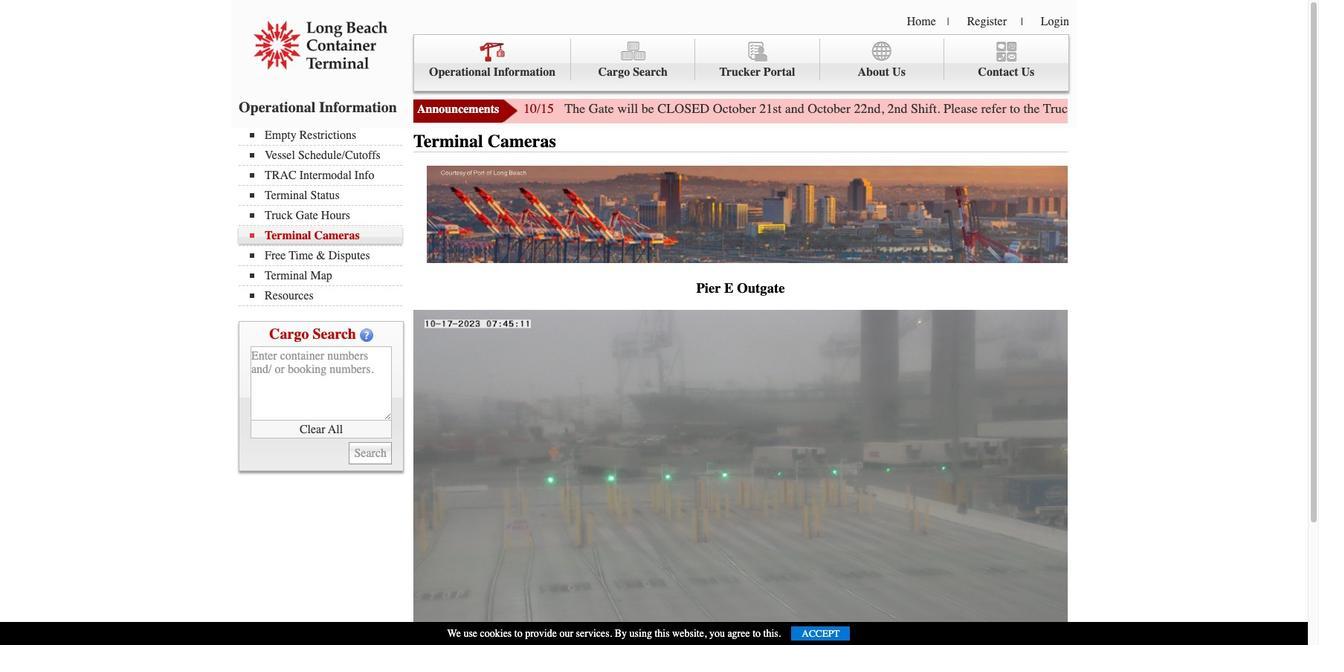 Task type: locate. For each thing, give the bounding box(es) containing it.
provide
[[525, 628, 557, 640]]

1 horizontal spatial search
[[633, 65, 668, 79]]

|
[[948, 16, 950, 28], [1021, 16, 1023, 28]]

cargo search up will
[[598, 65, 668, 79]]

truck down trac
[[265, 209, 293, 222]]

cameras down 10/15
[[488, 131, 556, 152]]

operational up empty
[[239, 99, 316, 116]]

1 vertical spatial cargo
[[269, 326, 309, 343]]

operational information up "empty restrictions" link
[[239, 99, 397, 116]]

1 horizontal spatial to
[[753, 628, 761, 640]]

this.
[[764, 628, 781, 640]]

0 vertical spatial hours
[[1107, 100, 1140, 117]]

0 horizontal spatial october
[[713, 100, 756, 117]]

0 horizontal spatial search
[[313, 326, 356, 343]]

2 horizontal spatial gate
[[1078, 100, 1104, 117]]

pier
[[697, 280, 721, 297]]

| left login link
[[1021, 16, 1023, 28]]

0 horizontal spatial operational
[[239, 99, 316, 116]]

| right home link in the top of the page
[[948, 16, 950, 28]]

hours
[[1107, 100, 1140, 117], [321, 209, 350, 222]]

cameras
[[488, 131, 556, 152], [314, 229, 360, 243]]

1 horizontal spatial information
[[494, 65, 556, 79]]

&
[[316, 249, 326, 263]]

terminal cameras link
[[250, 229, 402, 243]]

terminal status link
[[250, 189, 402, 202]]

free time & disputes link
[[250, 249, 402, 263]]

website,
[[673, 628, 707, 640]]

10/15
[[524, 100, 554, 117]]

1 vertical spatial truck
[[265, 209, 293, 222]]

october
[[713, 100, 756, 117], [808, 100, 851, 117]]

trac
[[265, 169, 297, 182]]

page
[[1169, 100, 1194, 117]]

gate right the
[[589, 100, 614, 117]]

disputes
[[329, 249, 370, 263]]

2nd
[[888, 100, 908, 117]]

info
[[355, 169, 375, 182]]

shift.
[[911, 100, 941, 117]]

Enter container numbers and/ or booking numbers.  text field
[[251, 347, 392, 421]]

operational information up announcements
[[429, 65, 556, 79]]

hours inside empty restrictions vessel schedule/cutoffs trac intermodal info terminal status truck gate hours terminal cameras free time & disputes terminal map resources
[[321, 209, 350, 222]]

0 vertical spatial menu bar
[[414, 34, 1070, 91]]

0 horizontal spatial cameras
[[314, 229, 360, 243]]

truck right the at the right top
[[1044, 100, 1075, 117]]

1 vertical spatial hours
[[321, 209, 350, 222]]

1 vertical spatial cameras
[[314, 229, 360, 243]]

truck
[[1044, 100, 1075, 117], [265, 209, 293, 222]]

cargo search link
[[571, 39, 696, 81]]

accept button
[[792, 627, 851, 641]]

0 vertical spatial search
[[633, 65, 668, 79]]

information up 10/15
[[494, 65, 556, 79]]

closed
[[658, 100, 710, 117]]

terminal
[[414, 131, 483, 152], [265, 189, 308, 202], [265, 229, 311, 243], [265, 269, 308, 283]]

search
[[633, 65, 668, 79], [313, 326, 356, 343]]

to left provide
[[515, 628, 523, 640]]

gate down status at the left of the page
[[296, 209, 318, 222]]

cameras up free time & disputes link
[[314, 229, 360, 243]]

terminal cameras
[[414, 131, 556, 152]]

1 horizontal spatial menu bar
[[414, 34, 1070, 91]]

cargo
[[598, 65, 630, 79], [269, 326, 309, 343]]

to
[[1010, 100, 1021, 117], [515, 628, 523, 640], [753, 628, 761, 640]]

0 vertical spatial truck
[[1044, 100, 1075, 117]]

home link
[[907, 15, 936, 28]]

search up be
[[633, 65, 668, 79]]

0 horizontal spatial gate
[[296, 209, 318, 222]]

vessel schedule/cutoffs link
[[250, 149, 402, 162]]

us for about us
[[893, 65, 906, 79]]

1 vertical spatial cargo search
[[269, 326, 356, 343]]

0 horizontal spatial menu bar
[[239, 127, 410, 306]]

for
[[1197, 100, 1213, 117]]

cargo down resources
[[269, 326, 309, 343]]

menu bar
[[414, 34, 1070, 91], [239, 127, 410, 306]]

0 horizontal spatial hours
[[321, 209, 350, 222]]

0 vertical spatial operational
[[429, 65, 491, 79]]

0 horizontal spatial truck
[[265, 209, 293, 222]]

october left the 21st at the top of page
[[713, 100, 756, 117]]

1 horizontal spatial hours
[[1107, 100, 1140, 117]]

0 horizontal spatial us
[[893, 65, 906, 79]]

hours up "terminal cameras" link
[[321, 209, 350, 222]]

1 horizontal spatial us
[[1022, 65, 1035, 79]]

0 vertical spatial cameras
[[488, 131, 556, 152]]

0 horizontal spatial |
[[948, 16, 950, 28]]

this
[[655, 628, 670, 640]]

home
[[907, 15, 936, 28]]

cargo search down resources link
[[269, 326, 356, 343]]

1 horizontal spatial operational information
[[429, 65, 556, 79]]

trac intermodal info link
[[250, 169, 402, 182]]

us right contact
[[1022, 65, 1035, 79]]

vessel
[[265, 149, 295, 162]]

None submit
[[349, 443, 392, 465]]

hours left the web
[[1107, 100, 1140, 117]]

agree
[[728, 628, 750, 640]]

0 vertical spatial information
[[494, 65, 556, 79]]

the
[[565, 100, 586, 117]]

21st
[[760, 100, 782, 117]]

search down resources link
[[313, 326, 356, 343]]

1 horizontal spatial |
[[1021, 16, 1023, 28]]

to left this.
[[753, 628, 761, 640]]

1 horizontal spatial cargo search
[[598, 65, 668, 79]]

clear all
[[300, 423, 343, 436]]

announcements
[[417, 103, 499, 116]]

cargo search
[[598, 65, 668, 79], [269, 326, 356, 343]]

e
[[725, 280, 734, 297]]

login link
[[1041, 15, 1070, 28]]

1 horizontal spatial truck
[[1044, 100, 1075, 117]]

cargo up will
[[598, 65, 630, 79]]

map
[[311, 269, 332, 283]]

trucker portal link
[[696, 39, 820, 81]]

register
[[968, 15, 1007, 28]]

login
[[1041, 15, 1070, 28]]

by
[[615, 628, 627, 640]]

us
[[893, 65, 906, 79], [1022, 65, 1035, 79]]

10/15 the gate will be closed october 21st and october 22nd, 2nd shift. please refer to the truck gate hours web page for further gate details 
[[524, 100, 1320, 117]]

empty
[[265, 129, 297, 142]]

operational up announcements
[[429, 65, 491, 79]]

1 us from the left
[[893, 65, 906, 79]]

operational
[[429, 65, 491, 79], [239, 99, 316, 116]]

cookies
[[480, 628, 512, 640]]

about
[[858, 65, 890, 79]]

restrictions
[[300, 129, 356, 142]]

october right and
[[808, 100, 851, 117]]

1 vertical spatial search
[[313, 326, 356, 343]]

you
[[710, 628, 725, 640]]

further
[[1216, 100, 1253, 117]]

2 horizontal spatial to
[[1010, 100, 1021, 117]]

truck inside empty restrictions vessel schedule/cutoffs trac intermodal info terminal status truck gate hours terminal cameras free time & disputes terminal map resources
[[265, 209, 293, 222]]

to left the at the right top
[[1010, 100, 1021, 117]]

terminal down trac
[[265, 189, 308, 202]]

we
[[447, 628, 461, 640]]

contact
[[978, 65, 1019, 79]]

1 horizontal spatial operational
[[429, 65, 491, 79]]

0 vertical spatial cargo
[[598, 65, 630, 79]]

the
[[1024, 100, 1040, 117]]

1 vertical spatial menu bar
[[239, 127, 410, 306]]

menu bar containing empty restrictions
[[239, 127, 410, 306]]

information
[[494, 65, 556, 79], [319, 99, 397, 116]]

information up restrictions on the left of the page
[[319, 99, 397, 116]]

1 vertical spatial information
[[319, 99, 397, 116]]

gate right the at the right top
[[1078, 100, 1104, 117]]

0 horizontal spatial operational information
[[239, 99, 397, 116]]

2 us from the left
[[1022, 65, 1035, 79]]

contact us
[[978, 65, 1035, 79]]

us right 'about'
[[893, 65, 906, 79]]

1 horizontal spatial cameras
[[488, 131, 556, 152]]

operational information
[[429, 65, 556, 79], [239, 99, 397, 116]]

gate
[[589, 100, 614, 117], [1078, 100, 1104, 117], [296, 209, 318, 222]]

services.
[[576, 628, 612, 640]]

1 horizontal spatial october
[[808, 100, 851, 117]]

0 horizontal spatial cargo
[[269, 326, 309, 343]]

about us link
[[820, 39, 945, 81]]



Task type: describe. For each thing, give the bounding box(es) containing it.
contact us link
[[945, 39, 1069, 81]]

portal
[[764, 65, 796, 79]]

outgate
[[737, 280, 785, 297]]

be
[[642, 100, 654, 117]]

2 october from the left
[[808, 100, 851, 117]]

1 horizontal spatial cargo
[[598, 65, 630, 79]]

all
[[328, 423, 343, 436]]

terminal down announcements
[[414, 131, 483, 152]]

and
[[785, 100, 805, 117]]

clear all button
[[251, 421, 392, 439]]

0 horizontal spatial cargo search
[[269, 326, 356, 343]]

empty restrictions link
[[250, 129, 402, 142]]

gate
[[1256, 100, 1278, 117]]

about us
[[858, 65, 906, 79]]

1 october from the left
[[713, 100, 756, 117]]

intermodal
[[300, 169, 352, 182]]

22nd,
[[854, 100, 885, 117]]

empty restrictions vessel schedule/cutoffs trac intermodal info terminal status truck gate hours terminal cameras free time & disputes terminal map resources
[[265, 129, 381, 303]]

2 | from the left
[[1021, 16, 1023, 28]]

will
[[618, 100, 638, 117]]

gate inside empty restrictions vessel schedule/cutoffs trac intermodal info terminal status truck gate hours terminal cameras free time & disputes terminal map resources
[[296, 209, 318, 222]]

trucker portal
[[720, 65, 796, 79]]

0 horizontal spatial information
[[319, 99, 397, 116]]

us for contact us
[[1022, 65, 1035, 79]]

please
[[944, 100, 978, 117]]

our
[[560, 628, 574, 640]]

refer
[[982, 100, 1007, 117]]

1 horizontal spatial gate
[[589, 100, 614, 117]]

details
[[1282, 100, 1317, 117]]

clear
[[300, 423, 325, 436]]

0 vertical spatial cargo search
[[598, 65, 668, 79]]

cameras inside empty restrictions vessel schedule/cutoffs trac intermodal info terminal status truck gate hours terminal cameras free time & disputes terminal map resources
[[314, 229, 360, 243]]

register link
[[968, 15, 1007, 28]]

use
[[464, 628, 478, 640]]

0 vertical spatial operational information
[[429, 65, 556, 79]]

1 vertical spatial operational information
[[239, 99, 397, 116]]

terminal map link
[[250, 269, 402, 283]]

1 | from the left
[[948, 16, 950, 28]]

web
[[1143, 100, 1165, 117]]

accept
[[802, 629, 840, 640]]

resources link
[[250, 289, 402, 303]]

1 vertical spatial operational
[[239, 99, 316, 116]]

status
[[311, 189, 340, 202]]

time
[[289, 249, 313, 263]]

free
[[265, 249, 286, 263]]

using
[[630, 628, 652, 640]]

we use cookies to provide our services. by using this website, you agree to this.
[[447, 628, 781, 640]]

menu bar containing operational information
[[414, 34, 1070, 91]]

0 horizontal spatial to
[[515, 628, 523, 640]]

pier e outgate
[[697, 280, 785, 297]]

terminal up resources
[[265, 269, 308, 283]]

trucker
[[720, 65, 761, 79]]

truck gate hours link
[[250, 209, 402, 222]]

operational information link
[[414, 39, 571, 81]]

terminal up free
[[265, 229, 311, 243]]

schedule/cutoffs
[[298, 149, 381, 162]]

resources
[[265, 289, 314, 303]]



